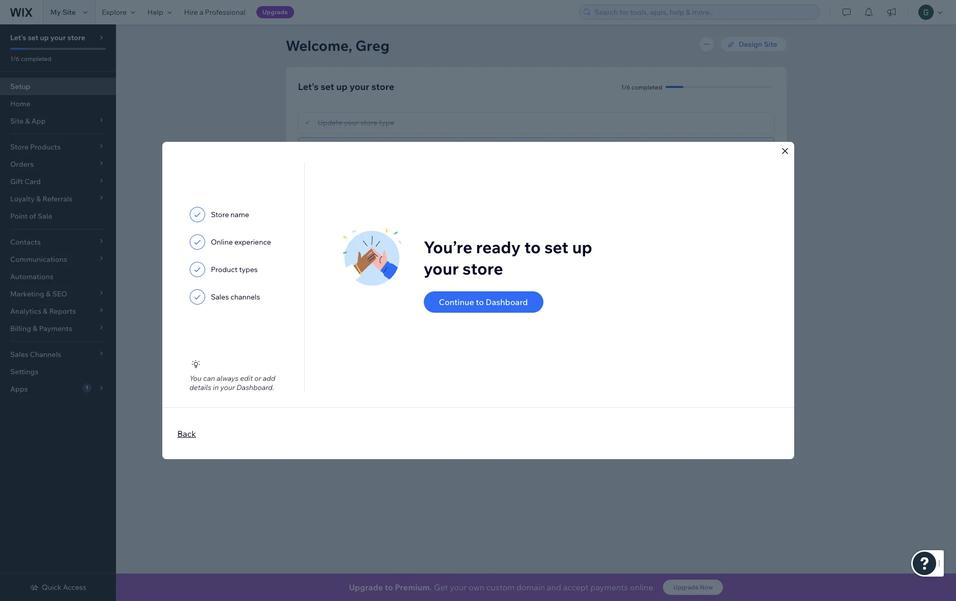 Task type: describe. For each thing, give the bounding box(es) containing it.
online.
[[630, 583, 655, 593]]

upgrade for upgrade now
[[674, 584, 699, 592]]

add
[[263, 374, 275, 383]]

0 horizontal spatial domain
[[381, 144, 407, 153]]

store up type
[[372, 81, 395, 93]]

ready
[[476, 237, 521, 258]]

continue to dashboard
[[439, 297, 528, 308]]

customers
[[363, 313, 398, 322]]

point of sale link
[[0, 208, 116, 225]]

your inside 'you're ready to set up your store'
[[424, 259, 459, 279]]

upgrade for upgrade
[[262, 8, 288, 16]]

connect
[[318, 144, 347, 153]]

product types
[[211, 265, 258, 274]]

by
[[353, 313, 361, 322]]

a for custom
[[349, 144, 353, 153]]

1/6 completed inside sidebar element
[[10, 55, 51, 63]]

you're
[[424, 237, 473, 258]]

design site
[[739, 40, 778, 49]]

point of sale
[[10, 212, 52, 221]]

store name
[[211, 210, 249, 219]]

back button
[[177, 428, 196, 440]]

continue
[[439, 297, 474, 308]]

product
[[211, 265, 238, 274]]

you can always edit or add details in your dashboard.
[[190, 374, 275, 393]]

your left website
[[343, 284, 358, 293]]

on
[[399, 313, 408, 322]]

you
[[190, 374, 202, 383]]

upgrade now
[[674, 584, 713, 592]]

up inside 'you're ready to set up your store'
[[572, 237, 593, 258]]

get found by customers on google
[[318, 313, 434, 322]]

dashboard.
[[237, 383, 274, 393]]

premium.
[[395, 583, 432, 593]]

to inside 'you're ready to set up your store'
[[525, 237, 541, 258]]

1 vertical spatial completed
[[632, 83, 663, 91]]

upgrade to premium. get your own custom domain and accept payments online.
[[349, 583, 655, 593]]

professional
[[205, 8, 246, 17]]

back
[[177, 429, 196, 439]]

always
[[217, 374, 239, 383]]

sidebar element
[[0, 24, 116, 602]]

site for my site
[[62, 8, 76, 17]]

setup link
[[0, 78, 116, 95]]

home
[[10, 99, 30, 108]]

set inside sidebar element
[[28, 33, 38, 42]]

now
[[700, 584, 713, 592]]

payments
[[591, 583, 629, 593]]

type
[[379, 118, 394, 127]]

sale
[[38, 212, 52, 221]]

or
[[255, 374, 261, 383]]

experience
[[235, 238, 271, 247]]

automations link
[[0, 268, 116, 286]]

design for design site
[[739, 40, 763, 49]]

your right update
[[344, 118, 359, 127]]

channels
[[231, 293, 260, 302]]

upgrade button
[[256, 6, 294, 18]]

1 horizontal spatial let's set up your store
[[298, 81, 395, 93]]

website
[[359, 284, 385, 293]]

name
[[231, 210, 249, 219]]

my site
[[50, 8, 76, 17]]

design for design your website
[[318, 284, 341, 293]]

help
[[148, 8, 163, 17]]

store inside sidebar element
[[67, 33, 85, 42]]

up inside sidebar element
[[40, 33, 49, 42]]

store
[[211, 210, 229, 219]]

hire a professional
[[184, 8, 246, 17]]

explore
[[102, 8, 127, 17]]

google
[[409, 313, 434, 322]]

quick access
[[42, 583, 86, 593]]

set up shipping and delivery
[[318, 256, 412, 265]]

1 horizontal spatial 1/6
[[621, 83, 631, 91]]

own
[[469, 583, 485, 593]]

connect a custom domain
[[318, 144, 407, 153]]

you're ready to set up your store
[[424, 237, 593, 279]]

store inside 'you're ready to set up your store'
[[463, 259, 503, 279]]

welcome, greg
[[286, 37, 390, 54]]

details
[[190, 383, 211, 393]]

setup
[[10, 82, 30, 91]]

access
[[63, 583, 86, 593]]

point
[[10, 212, 28, 221]]



Task type: vqa. For each thing, say whether or not it's contained in the screenshot.
above on the left of the page
no



Task type: locate. For each thing, give the bounding box(es) containing it.
your down you're
[[424, 259, 459, 279]]

dashboard
[[486, 297, 528, 308]]

upgrade right professional
[[262, 8, 288, 16]]

0 vertical spatial 1/6
[[10, 55, 19, 63]]

1 horizontal spatial custom
[[487, 583, 515, 593]]

sales
[[211, 293, 229, 302]]

your right in
[[220, 383, 235, 393]]

continue to dashboard button
[[424, 292, 544, 313]]

2 vertical spatial to
[[385, 583, 393, 593]]

0 horizontal spatial to
[[385, 583, 393, 593]]

design inside design site link
[[739, 40, 763, 49]]

upgrade inside upgrade button
[[262, 8, 288, 16]]

online experience
[[211, 238, 271, 247]]

1 vertical spatial set
[[318, 256, 329, 265]]

to for premium.
[[385, 583, 393, 593]]

site inside design site link
[[764, 40, 778, 49]]

0 vertical spatial to
[[525, 237, 541, 258]]

site
[[62, 8, 76, 17], [764, 40, 778, 49]]

design your website
[[318, 284, 385, 293]]

automations
[[10, 272, 53, 282]]

1 vertical spatial design
[[318, 284, 341, 293]]

1 vertical spatial 1/6 completed
[[621, 83, 663, 91]]

types
[[239, 265, 258, 274]]

0 horizontal spatial upgrade
[[262, 8, 288, 16]]

completed
[[21, 55, 51, 63], [632, 83, 663, 91]]

greg
[[356, 37, 390, 54]]

design
[[739, 40, 763, 49], [318, 284, 341, 293]]

1 horizontal spatial completed
[[632, 83, 663, 91]]

hire a professional link
[[178, 0, 252, 24]]

set inside 'you're ready to set up your store'
[[545, 237, 569, 258]]

0 vertical spatial set
[[318, 227, 329, 236]]

custom right own
[[487, 583, 515, 593]]

quick access button
[[30, 583, 86, 593]]

set left the payment
[[318, 227, 329, 236]]

2 horizontal spatial upgrade
[[674, 584, 699, 592]]

your down my
[[50, 33, 66, 42]]

1 vertical spatial let's set up your store
[[298, 81, 395, 93]]

0 horizontal spatial 1/6 completed
[[10, 55, 51, 63]]

update your store type
[[318, 118, 394, 127]]

can
[[203, 374, 215, 383]]

0 vertical spatial set
[[28, 33, 38, 42]]

0 horizontal spatial let's
[[10, 33, 26, 42]]

my
[[50, 8, 61, 17]]

2 horizontal spatial set
[[545, 237, 569, 258]]

custom down 'update your store type' at the left top of page
[[354, 144, 380, 153]]

1 horizontal spatial design
[[739, 40, 763, 49]]

1 horizontal spatial to
[[476, 297, 484, 308]]

1 horizontal spatial let's
[[298, 81, 319, 93]]

store
[[67, 33, 85, 42], [372, 81, 395, 93], [361, 118, 378, 127], [463, 259, 503, 279]]

1 vertical spatial let's
[[298, 81, 319, 93]]

1 vertical spatial site
[[764, 40, 778, 49]]

settings
[[10, 368, 38, 377]]

0 vertical spatial custom
[[354, 144, 380, 153]]

0 horizontal spatial set
[[28, 33, 38, 42]]

1 vertical spatial domain
[[517, 583, 545, 593]]

sales channels
[[211, 293, 260, 302]]

to right continue
[[476, 297, 484, 308]]

update
[[318, 118, 343, 127]]

1 horizontal spatial 1/6 completed
[[621, 83, 663, 91]]

hire
[[184, 8, 198, 17]]

1 horizontal spatial a
[[349, 144, 353, 153]]

0 horizontal spatial design
[[318, 284, 341, 293]]

0 vertical spatial design
[[739, 40, 763, 49]]

a right hire
[[200, 8, 203, 17]]

set up payment methods
[[318, 227, 402, 236]]

and left 'accept' on the bottom of page
[[547, 583, 562, 593]]

0 vertical spatial 1/6 completed
[[10, 55, 51, 63]]

a for professional
[[200, 8, 203, 17]]

edit
[[240, 374, 253, 383]]

0 vertical spatial get
[[318, 313, 330, 322]]

let's set up your store up 'update your store type' at the left top of page
[[298, 81, 395, 93]]

0 horizontal spatial a
[[200, 8, 203, 17]]

set
[[318, 227, 329, 236], [318, 256, 329, 265]]

a
[[200, 8, 203, 17], [349, 144, 353, 153]]

custom
[[354, 144, 380, 153], [487, 583, 515, 593]]

0 vertical spatial a
[[200, 8, 203, 17]]

domain left 'accept' on the bottom of page
[[517, 583, 545, 593]]

upgrade now button
[[664, 580, 724, 596]]

set
[[28, 33, 38, 42], [321, 81, 334, 93], [545, 237, 569, 258]]

to for dashboard
[[476, 297, 484, 308]]

domain down type
[[381, 144, 407, 153]]

0 vertical spatial site
[[62, 8, 76, 17]]

1 horizontal spatial domain
[[517, 583, 545, 593]]

0 vertical spatial let's
[[10, 33, 26, 42]]

let's set up your store inside sidebar element
[[10, 33, 85, 42]]

completed inside sidebar element
[[21, 55, 51, 63]]

1 vertical spatial set
[[321, 81, 334, 93]]

quick
[[42, 583, 61, 593]]

0 vertical spatial let's set up your store
[[10, 33, 85, 42]]

0 horizontal spatial site
[[62, 8, 76, 17]]

store down ready
[[463, 259, 503, 279]]

home link
[[0, 95, 116, 113]]

upgrade left premium.
[[349, 583, 383, 593]]

design site link
[[721, 37, 787, 52]]

to inside continue to dashboard button
[[476, 297, 484, 308]]

payment
[[341, 227, 371, 236]]

and left the delivery
[[372, 256, 384, 265]]

help button
[[141, 0, 178, 24]]

get left found
[[318, 313, 330, 322]]

0 horizontal spatial completed
[[21, 55, 51, 63]]

1/6
[[10, 55, 19, 63], [621, 83, 631, 91]]

let's set up your store
[[10, 33, 85, 42], [298, 81, 395, 93]]

upgrade inside upgrade now button
[[674, 584, 699, 592]]

1 horizontal spatial get
[[434, 583, 448, 593]]

0 horizontal spatial custom
[[354, 144, 380, 153]]

shipping
[[341, 256, 370, 265]]

your left own
[[450, 583, 467, 593]]

1 horizontal spatial and
[[547, 583, 562, 593]]

1/6 inside sidebar element
[[10, 55, 19, 63]]

your
[[50, 33, 66, 42], [350, 81, 370, 93], [344, 118, 359, 127], [424, 259, 459, 279], [343, 284, 358, 293], [220, 383, 235, 393], [450, 583, 467, 593]]

set left shipping
[[318, 256, 329, 265]]

upgrade left now at right bottom
[[674, 584, 699, 592]]

site for design site
[[764, 40, 778, 49]]

up
[[40, 33, 49, 42], [336, 81, 348, 93], [331, 227, 340, 236], [572, 237, 593, 258], [331, 256, 340, 265]]

to right ready
[[525, 237, 541, 258]]

1 horizontal spatial upgrade
[[349, 583, 383, 593]]

your inside sidebar element
[[50, 33, 66, 42]]

0 vertical spatial and
[[372, 256, 384, 265]]

domain
[[381, 144, 407, 153], [517, 583, 545, 593]]

online
[[211, 238, 233, 247]]

your inside you can always edit or add details in your dashboard.
[[220, 383, 235, 393]]

set for set up payment methods
[[318, 227, 329, 236]]

2 set from the top
[[318, 256, 329, 265]]

upgrade
[[262, 8, 288, 16], [349, 583, 383, 593], [674, 584, 699, 592]]

1 horizontal spatial set
[[321, 81, 334, 93]]

0 vertical spatial domain
[[381, 144, 407, 153]]

0 horizontal spatial and
[[372, 256, 384, 265]]

to left premium.
[[385, 583, 393, 593]]

welcome,
[[286, 37, 352, 54]]

1 vertical spatial get
[[434, 583, 448, 593]]

1 vertical spatial a
[[349, 144, 353, 153]]

methods
[[372, 227, 402, 236]]

set for set up shipping and delivery
[[318, 256, 329, 265]]

settings link
[[0, 364, 116, 381]]

in
[[213, 383, 219, 393]]

found
[[332, 313, 351, 322]]

get right premium.
[[434, 583, 448, 593]]

1 set from the top
[[318, 227, 329, 236]]

0 horizontal spatial get
[[318, 313, 330, 322]]

to
[[525, 237, 541, 258], [476, 297, 484, 308], [385, 583, 393, 593]]

store left type
[[361, 118, 378, 127]]

delivery
[[386, 256, 412, 265]]

0 vertical spatial completed
[[21, 55, 51, 63]]

upgrade for upgrade to premium. get your own custom domain and accept payments online.
[[349, 583, 383, 593]]

2 vertical spatial set
[[545, 237, 569, 258]]

1 vertical spatial to
[[476, 297, 484, 308]]

0 horizontal spatial 1/6
[[10, 55, 19, 63]]

let's inside sidebar element
[[10, 33, 26, 42]]

0 horizontal spatial let's set up your store
[[10, 33, 85, 42]]

1 vertical spatial and
[[547, 583, 562, 593]]

let's up update
[[298, 81, 319, 93]]

store down my site
[[67, 33, 85, 42]]

your up 'update your store type' at the left top of page
[[350, 81, 370, 93]]

Search for tools, apps, help & more... field
[[592, 5, 817, 19]]

of
[[29, 212, 36, 221]]

a right connect
[[349, 144, 353, 153]]

let's
[[10, 33, 26, 42], [298, 81, 319, 93]]

let's set up your store down my
[[10, 33, 85, 42]]

let's up setup
[[10, 33, 26, 42]]

accept
[[563, 583, 589, 593]]

1 vertical spatial 1/6
[[621, 83, 631, 91]]

get
[[318, 313, 330, 322], [434, 583, 448, 593]]

1 vertical spatial custom
[[487, 583, 515, 593]]

2 horizontal spatial to
[[525, 237, 541, 258]]

1 horizontal spatial site
[[764, 40, 778, 49]]



